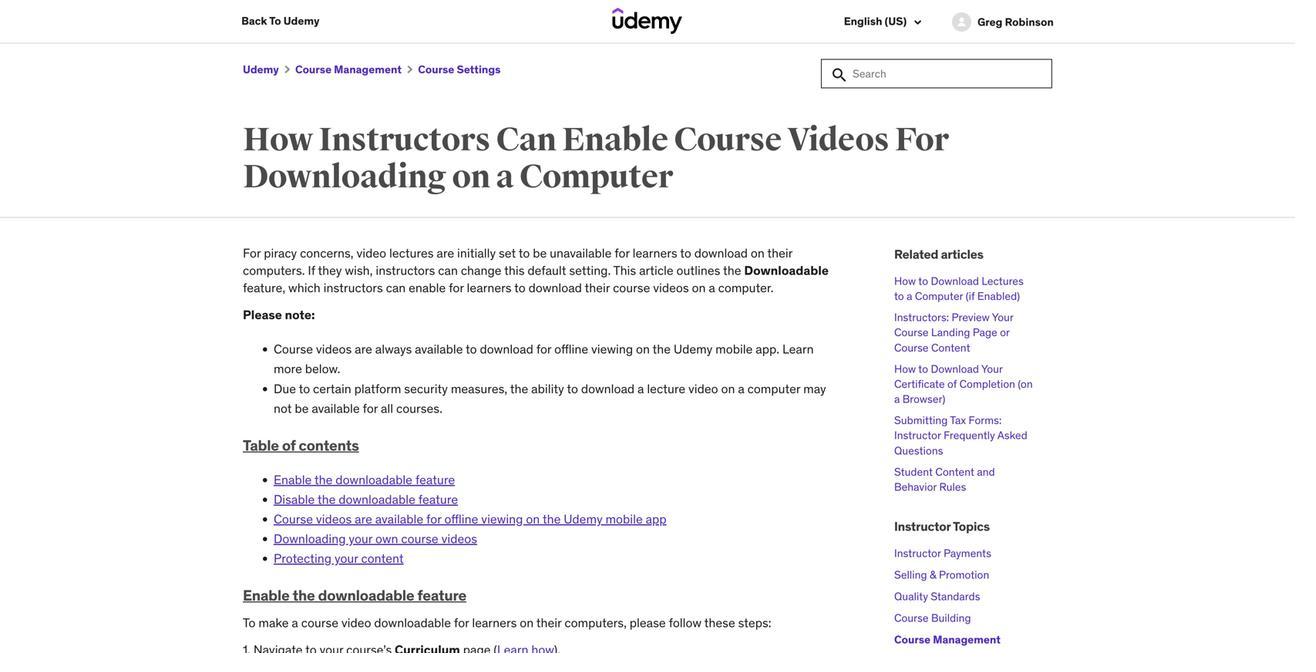 Task type: locate. For each thing, give the bounding box(es) containing it.
lectures
[[390, 245, 434, 261]]

can up the enable
[[438, 263, 458, 279]]

a down outlines
[[709, 280, 716, 296]]

1 vertical spatial instructor
[[895, 519, 951, 535]]

please note:
[[243, 307, 318, 323]]

your
[[349, 531, 373, 547], [335, 551, 358, 567]]

on
[[452, 157, 490, 197], [751, 245, 765, 261], [692, 280, 706, 296], [636, 341, 650, 357], [722, 381, 735, 397], [526, 511, 540, 527], [520, 615, 534, 631]]

selling & promotion link
[[895, 568, 990, 582]]

0 horizontal spatial computer
[[520, 157, 673, 197]]

their down the "setting."
[[585, 280, 610, 296]]

all
[[381, 401, 393, 416]]

0 vertical spatial downloading
[[243, 157, 446, 197]]

feature for enable the downloadable feature disable the downloadable feature course videos are available for offline viewing on the udemy mobile app downloading your own course videos protecting your content
[[416, 472, 455, 488]]

enable inside how instructors can enable course videos for downloading on a computer
[[562, 120, 669, 160]]

are inside enable the downloadable feature disable the downloadable feature course videos are available for offline viewing on the udemy mobile app downloading your own course videos protecting your content
[[355, 511, 373, 527]]

can inside downloadable feature, which instructors can enable for learners to download their course videos on a computer.
[[386, 280, 406, 296]]

on inside enable the downloadable feature disable the downloadable feature course videos are available for offline viewing on the udemy mobile app downloading your own course videos protecting your content
[[526, 511, 540, 527]]

0 horizontal spatial course management link
[[295, 63, 402, 77]]

1 vertical spatial learners
[[467, 280, 512, 296]]

0 vertical spatial video
[[357, 245, 387, 261]]

note:
[[285, 307, 315, 323]]

0 vertical spatial viewing
[[592, 341, 633, 357]]

certificate
[[895, 377, 945, 391]]

1 vertical spatial instructors
[[324, 280, 383, 296]]

due
[[274, 381, 296, 397]]

available up security
[[415, 341, 463, 357]]

1 horizontal spatial can
[[438, 263, 458, 279]]

for inside enable the downloadable feature disable the downloadable feature course videos are available for offline viewing on the udemy mobile app downloading your own course videos protecting your content
[[427, 511, 442, 527]]

instructors inside downloadable feature, which instructors can enable for learners to download their course videos on a computer.
[[324, 280, 383, 296]]

this
[[505, 263, 525, 279]]

1 vertical spatial how
[[895, 274, 917, 288]]

your left own
[[349, 531, 373, 547]]

0 horizontal spatial for
[[243, 245, 261, 261]]

their up 'downloadable'
[[768, 245, 793, 261]]

for down search search box in the top right of the page
[[895, 120, 949, 160]]

enable the downloadable feature disable the downloadable feature course videos are available for offline viewing on the udemy mobile app downloading your own course videos protecting your content
[[274, 472, 667, 567]]

0 vertical spatial instructors
[[376, 263, 435, 279]]

outlines
[[677, 263, 721, 279]]

for piracy concerns, video lectures are initially set to be unavailable for learners to download on their computers. if they wish, instructors can change this default setting. this article outlines the
[[243, 245, 793, 279]]

1 horizontal spatial computer
[[916, 289, 964, 303]]

if
[[308, 263, 315, 279]]

0 vertical spatial to
[[269, 14, 281, 28]]

download down "default"
[[529, 280, 582, 296]]

downloading your own course videos link
[[274, 531, 477, 547]]

set
[[499, 245, 516, 261]]

1 vertical spatial your
[[982, 362, 1003, 376]]

more
[[274, 361, 302, 377]]

download inside downloadable feature, which instructors can enable for learners to download their course videos on a computer.
[[529, 280, 582, 296]]

1 horizontal spatial course management link
[[895, 633, 1001, 647]]

computer inside how to download lectures to a computer (if enabled) instructors: preview your course landing page or course content how to download your certificate of completion (on a browser) submitting tax forms: instructor frequently asked questions student content and behavior rules
[[916, 289, 964, 303]]

1 download from the top
[[931, 274, 980, 288]]

0 horizontal spatial to
[[243, 615, 256, 631]]

mobile inside enable the downloadable feature disable the downloadable feature course videos are available for offline viewing on the udemy mobile app downloading your own course videos protecting your content
[[606, 511, 643, 527]]

download up outlines
[[695, 245, 748, 261]]

videos up below.
[[316, 341, 352, 357]]

1 vertical spatial course
[[401, 531, 439, 547]]

downloading
[[243, 157, 446, 197], [274, 531, 346, 547]]

Search search field
[[821, 59, 1053, 88]]

management inside instructor payments selling & promotion quality standards course building course management
[[934, 633, 1001, 647]]

article
[[640, 263, 674, 279]]

are down the disable the downloadable feature link
[[355, 511, 373, 527]]

0 vertical spatial how
[[243, 120, 313, 160]]

1 vertical spatial viewing
[[482, 511, 523, 527]]

the
[[724, 263, 742, 279], [653, 341, 671, 357], [510, 381, 529, 397], [315, 472, 333, 488], [318, 492, 336, 507], [543, 511, 561, 527], [293, 586, 315, 605]]

0 vertical spatial course
[[613, 280, 651, 296]]

1 vertical spatial download
[[931, 362, 980, 376]]

0 vertical spatial of
[[948, 377, 957, 391]]

&
[[930, 568, 937, 582]]

udemy left app
[[564, 511, 603, 527]]

related articles
[[895, 247, 984, 262]]

1 vertical spatial are
[[355, 341, 373, 357]]

2 vertical spatial available
[[375, 511, 424, 527]]

default
[[528, 263, 567, 279]]

0 horizontal spatial can
[[386, 280, 406, 296]]

available down certain
[[312, 401, 360, 416]]

of right certificate
[[948, 377, 957, 391]]

are inside for piracy concerns, video lectures are initially set to be unavailable for learners to download on their computers. if they wish, instructors can change this default setting. this article outlines the
[[437, 245, 454, 261]]

content down landing
[[932, 341, 971, 355]]

available
[[415, 341, 463, 357], [312, 401, 360, 416], [375, 511, 424, 527]]

1 vertical spatial downloading
[[274, 531, 346, 547]]

available up own
[[375, 511, 424, 527]]

table of contents
[[243, 436, 359, 455]]

feature,
[[243, 280, 286, 296]]

1 vertical spatial course management link
[[895, 633, 1001, 647]]

video up wish,
[[357, 245, 387, 261]]

1 horizontal spatial their
[[585, 280, 610, 296]]

0 vertical spatial your
[[349, 531, 373, 547]]

learners inside for piracy concerns, video lectures are initially set to be unavailable for learners to download on their computers. if they wish, instructors can change this default setting. this article outlines the
[[633, 245, 678, 261]]

how down udemy link
[[243, 120, 313, 160]]

how for how instructors can enable course videos for downloading on a computer
[[243, 120, 313, 160]]

0 vertical spatial for
[[895, 120, 949, 160]]

course right own
[[401, 531, 439, 547]]

be inside for piracy concerns, video lectures are initially set to be unavailable for learners to download on their computers. if they wish, instructors can change this default setting. this article outlines the
[[533, 245, 547, 261]]

1 horizontal spatial for
[[895, 120, 949, 160]]

related
[[895, 247, 939, 262]]

enable
[[409, 280, 446, 296]]

instructors inside for piracy concerns, video lectures are initially set to be unavailable for learners to download on their computers. if they wish, instructors can change this default setting. this article outlines the
[[376, 263, 435, 279]]

for
[[895, 120, 949, 160], [243, 245, 261, 261]]

to
[[519, 245, 530, 261], [681, 245, 692, 261], [919, 274, 929, 288], [515, 280, 526, 296], [895, 289, 905, 303], [466, 341, 477, 357], [919, 362, 929, 376], [299, 381, 310, 397], [567, 381, 579, 397]]

security
[[404, 381, 448, 397]]

0 horizontal spatial viewing
[[482, 511, 523, 527]]

quality standards link
[[895, 590, 981, 603]]

are left initially
[[437, 245, 454, 261]]

udemy up lecture
[[674, 341, 713, 357]]

disable the downloadable feature link
[[274, 492, 458, 507]]

instructor
[[895, 429, 942, 443], [895, 519, 951, 535], [895, 546, 942, 560]]

available inside enable the downloadable feature disable the downloadable feature course videos are available for offline viewing on the udemy mobile app downloading your own course videos protecting your content
[[375, 511, 424, 527]]

0 vertical spatial management
[[334, 63, 402, 77]]

instructor inside instructor payments selling & promotion quality standards course building course management
[[895, 546, 942, 560]]

1 vertical spatial management
[[934, 633, 1001, 647]]

instructor up "selling" on the bottom right of page
[[895, 546, 942, 560]]

0 vertical spatial can
[[438, 263, 458, 279]]

2 vertical spatial instructor
[[895, 546, 942, 560]]

1 vertical spatial mobile
[[606, 511, 643, 527]]

2 instructor from the top
[[895, 519, 951, 535]]

0 horizontal spatial of
[[282, 436, 296, 455]]

enable the downloadable feature
[[243, 586, 467, 605]]

0 vertical spatial download
[[931, 274, 980, 288]]

computers.
[[243, 263, 305, 279]]

1 vertical spatial enable
[[274, 472, 312, 488]]

None search field
[[821, 59, 1053, 88]]

0 horizontal spatial course
[[301, 615, 339, 631]]

video down enable the downloadable feature
[[342, 615, 371, 631]]

feature
[[416, 472, 455, 488], [419, 492, 458, 507], [418, 586, 467, 605]]

course down enable the downloadable feature
[[301, 615, 339, 631]]

are left always
[[355, 341, 373, 357]]

1 instructor from the top
[[895, 429, 942, 443]]

download
[[695, 245, 748, 261], [529, 280, 582, 296], [480, 341, 534, 357], [581, 381, 635, 397]]

a left 'browser)'
[[895, 392, 900, 406]]

instructors
[[376, 263, 435, 279], [324, 280, 383, 296]]

how down related
[[895, 274, 917, 288]]

your down downloading your own course videos link at the bottom of page
[[335, 551, 358, 567]]

0 horizontal spatial their
[[537, 615, 562, 631]]

udemy inside enable the downloadable feature disable the downloadable feature course videos are available for offline viewing on the udemy mobile app downloading your own course videos protecting your content
[[564, 511, 603, 527]]

0 vertical spatial feature
[[416, 472, 455, 488]]

0 vertical spatial are
[[437, 245, 454, 261]]

1 horizontal spatial of
[[948, 377, 957, 391]]

english
[[844, 14, 883, 28]]

be right not on the bottom of page
[[295, 401, 309, 416]]

1 horizontal spatial mobile
[[716, 341, 753, 357]]

initially
[[457, 245, 496, 261]]

to right back
[[269, 14, 281, 28]]

of right table on the left of page
[[282, 436, 296, 455]]

protecting your content link
[[274, 551, 404, 567]]

1 horizontal spatial be
[[533, 245, 547, 261]]

landing
[[932, 326, 971, 340]]

0 horizontal spatial offline
[[445, 511, 479, 527]]

(us)
[[885, 14, 907, 28]]

0 vertical spatial their
[[768, 245, 793, 261]]

a left lecture
[[638, 381, 644, 397]]

payments
[[944, 546, 992, 560]]

enable
[[562, 120, 669, 160], [274, 472, 312, 488], [243, 586, 290, 605]]

instructor up questions
[[895, 429, 942, 443]]

0 vertical spatial be
[[533, 245, 547, 261]]

for inside for piracy concerns, video lectures are initially set to be unavailable for learners to download on their computers. if they wish, instructors can change this default setting. this article outlines the
[[243, 245, 261, 261]]

to down this
[[515, 280, 526, 296]]

videos
[[788, 120, 890, 160]]

completion
[[960, 377, 1016, 391]]

download up completion
[[931, 362, 980, 376]]

preview
[[952, 311, 990, 324]]

for
[[615, 245, 630, 261], [449, 280, 464, 296], [537, 341, 552, 357], [363, 401, 378, 416], [427, 511, 442, 527], [454, 615, 469, 631]]

videos
[[654, 280, 689, 296], [316, 341, 352, 357], [316, 511, 352, 527], [442, 531, 477, 547]]

for inside downloadable feature, which instructors can enable for learners to download their course videos on a computer.
[[449, 280, 464, 296]]

please
[[243, 307, 282, 323]]

1 vertical spatial to
[[243, 615, 256, 631]]

2 horizontal spatial course
[[613, 280, 651, 296]]

0 vertical spatial instructor
[[895, 429, 942, 443]]

downloadable down enable the downloadable feature
[[374, 615, 451, 631]]

a left computer
[[738, 381, 745, 397]]

1 vertical spatial their
[[585, 280, 610, 296]]

course building link
[[895, 611, 972, 625]]

mobile left app.
[[716, 341, 753, 357]]

1 horizontal spatial management
[[934, 633, 1001, 647]]

course down "this" on the left top
[[613, 280, 651, 296]]

0 horizontal spatial be
[[295, 401, 309, 416]]

instructors down 'lectures'
[[376, 263, 435, 279]]

udemy right back
[[284, 14, 320, 28]]

back to udemy
[[242, 14, 320, 28]]

can left the enable
[[386, 280, 406, 296]]

video
[[357, 245, 387, 261], [689, 381, 719, 397], [342, 615, 371, 631]]

0 vertical spatial enable
[[562, 120, 669, 160]]

to
[[269, 14, 281, 28], [243, 615, 256, 631]]

3 instructor from the top
[[895, 546, 942, 560]]

videos inside course videos are always available to download for offline viewing on the udemy mobile app. learn more below. due to certain platform security measures, the ability to download a lecture video on a computer may not be available for all courses.
[[316, 341, 352, 357]]

2 vertical spatial enable
[[243, 586, 290, 605]]

to up measures,
[[466, 341, 477, 357]]

to left 'make'
[[243, 615, 256, 631]]

0 vertical spatial computer
[[520, 157, 673, 197]]

on inside for piracy concerns, video lectures are initially set to be unavailable for learners to download on their computers. if they wish, instructors can change this default setting. this article outlines the
[[751, 245, 765, 261]]

how inside how instructors can enable course videos for downloading on a computer
[[243, 120, 313, 160]]

1 horizontal spatial to
[[269, 14, 281, 28]]

learners for their
[[472, 615, 517, 631]]

computers,
[[565, 615, 627, 631]]

1 vertical spatial for
[[243, 245, 261, 261]]

2 vertical spatial video
[[342, 615, 371, 631]]

a up the 'set'
[[496, 157, 514, 197]]

2 horizontal spatial their
[[768, 245, 793, 261]]

computer inside how instructors can enable course videos for downloading on a computer
[[520, 157, 673, 197]]

be up "default"
[[533, 245, 547, 261]]

content up rules
[[936, 465, 975, 479]]

video right lecture
[[689, 381, 719, 397]]

instructor for instructor payments selling & promotion quality standards course building course management
[[895, 546, 942, 560]]

downloading inside how instructors can enable course videos for downloading on a computer
[[243, 157, 446, 197]]

1 horizontal spatial viewing
[[592, 341, 633, 357]]

their
[[768, 245, 793, 261], [585, 280, 610, 296], [537, 615, 562, 631]]

to inside main content
[[243, 615, 256, 631]]

1 vertical spatial be
[[295, 401, 309, 416]]

downloadable down content
[[318, 586, 415, 605]]

2 download from the top
[[931, 362, 980, 376]]

viewing inside course videos are always available to download for offline viewing on the udemy mobile app. learn more below. due to certain platform security measures, the ability to download a lecture video on a computer may not be available for all courses.
[[592, 341, 633, 357]]

1 vertical spatial computer
[[916, 289, 964, 303]]

own
[[376, 531, 398, 547]]

mobile
[[716, 341, 753, 357], [606, 511, 643, 527]]

1 vertical spatial can
[[386, 280, 406, 296]]

their left computers,
[[537, 615, 562, 631]]

0 horizontal spatial mobile
[[606, 511, 643, 527]]

computer
[[748, 381, 801, 397]]

videos down article
[[654, 280, 689, 296]]

please
[[630, 615, 666, 631]]

mobile left app
[[606, 511, 643, 527]]

udemy down back
[[243, 63, 279, 77]]

downloadable down enable the downloadable feature link
[[339, 492, 416, 507]]

offline
[[555, 341, 589, 357], [445, 511, 479, 527]]

to inside downloadable feature, which instructors can enable for learners to download their course videos on a computer.
[[515, 280, 526, 296]]

course settings
[[418, 63, 501, 77]]

can
[[438, 263, 458, 279], [386, 280, 406, 296]]

platform
[[355, 381, 401, 397]]

for up computers.
[[243, 245, 261, 261]]

to right the 'set'
[[519, 245, 530, 261]]

course
[[295, 63, 332, 77], [418, 63, 455, 77], [674, 120, 782, 160], [895, 326, 929, 340], [895, 341, 929, 355], [274, 341, 313, 357], [274, 511, 313, 527], [895, 611, 929, 625], [895, 633, 931, 647]]

how to download lectures to a computer (if enabled) instructors: preview your course landing page or course content how to download your certificate of completion (on a browser) submitting tax forms: instructor frequently asked questions student content and behavior rules
[[895, 274, 1033, 494]]

instructors down wish,
[[324, 280, 383, 296]]

0 vertical spatial mobile
[[716, 341, 753, 357]]

course inside downloadable feature, which instructors can enable for learners to download their course videos on a computer.
[[613, 280, 651, 296]]

course settings link
[[418, 63, 501, 77]]

2 vertical spatial feature
[[418, 586, 467, 605]]

1 vertical spatial your
[[335, 551, 358, 567]]

viewing
[[592, 341, 633, 357], [482, 511, 523, 527]]

course management
[[295, 63, 402, 77]]

download up (if
[[931, 274, 980, 288]]

may
[[804, 381, 827, 397]]

a right 'make'
[[292, 615, 298, 631]]

how up certificate
[[895, 362, 917, 376]]

are inside course videos are always available to download for offline viewing on the udemy mobile app. learn more below. due to certain platform security measures, the ability to download a lecture video on a computer may not be available for all courses.
[[355, 341, 373, 357]]

settings
[[457, 63, 501, 77]]

your up or
[[993, 311, 1014, 324]]

course inside course videos are always available to download for offline viewing on the udemy mobile app. learn more below. due to certain platform security measures, the ability to download a lecture video on a computer may not be available for all courses.
[[274, 341, 313, 357]]

your up completion
[[982, 362, 1003, 376]]

instructor for instructor topics
[[895, 519, 951, 535]]

course inside how instructors can enable course videos for downloading on a computer
[[674, 120, 782, 160]]

video inside course videos are always available to download for offline viewing on the udemy mobile app. learn more below. due to certain platform security measures, the ability to download a lecture video on a computer may not be available for all courses.
[[689, 381, 719, 397]]

download left lecture
[[581, 381, 635, 397]]

0 vertical spatial learners
[[633, 245, 678, 261]]

1 vertical spatial offline
[[445, 511, 479, 527]]

can
[[496, 120, 557, 160]]

0 vertical spatial offline
[[555, 341, 589, 357]]

1 horizontal spatial course
[[401, 531, 439, 547]]

2 vertical spatial learners
[[472, 615, 517, 631]]

instructor up instructor payments link
[[895, 519, 951, 535]]

back
[[242, 14, 267, 28]]

1 vertical spatial video
[[689, 381, 719, 397]]

viewing inside enable the downloadable feature disable the downloadable feature course videos are available for offline viewing on the udemy mobile app downloading your own course videos protecting your content
[[482, 511, 523, 527]]

2 vertical spatial are
[[355, 511, 373, 527]]

download
[[931, 274, 980, 288], [931, 362, 980, 376]]

enable inside enable the downloadable feature disable the downloadable feature course videos are available for offline viewing on the udemy mobile app downloading your own course videos protecting your content
[[274, 472, 312, 488]]

1 horizontal spatial offline
[[555, 341, 589, 357]]

rules
[[940, 480, 967, 494]]

learners inside downloadable feature, which instructors can enable for learners to download their course videos on a computer.
[[467, 280, 512, 296]]



Task type: vqa. For each thing, say whether or not it's contained in the screenshot.
the Event
no



Task type: describe. For each thing, give the bounding box(es) containing it.
not
[[274, 401, 292, 416]]

to up certificate
[[919, 362, 929, 376]]

offline inside enable the downloadable feature disable the downloadable feature course videos are available for offline viewing on the udemy mobile app downloading your own course videos protecting your content
[[445, 511, 479, 527]]

standards
[[931, 590, 981, 603]]

downloading inside enable the downloadable feature disable the downloadable feature course videos are available for offline viewing on the udemy mobile app downloading your own course videos protecting your content
[[274, 531, 346, 547]]

steps:
[[739, 615, 772, 631]]

2 vertical spatial how
[[895, 362, 917, 376]]

contents
[[299, 436, 359, 455]]

change
[[461, 263, 502, 279]]

for inside how instructors can enable course videos for downloading on a computer
[[895, 120, 949, 160]]

frequently
[[944, 429, 996, 443]]

of inside how to download lectures to a computer (if enabled) instructors: preview your course landing page or course content how to download your certificate of completion (on a browser) submitting tax forms: instructor frequently asked questions student content and behavior rules
[[948, 377, 957, 391]]

their inside for piracy concerns, video lectures are initially set to be unavailable for learners to download on their computers. if they wish, instructors can change this default setting. this article outlines the
[[768, 245, 793, 261]]

forms:
[[969, 414, 1002, 427]]

download up measures,
[[480, 341, 534, 357]]

how for how to download lectures to a computer (if enabled) instructors: preview your course landing page or course content how to download your certificate of completion (on a browser) submitting tax forms: instructor frequently asked questions student content and behavior rules
[[895, 274, 917, 288]]

greg robinson image
[[953, 12, 972, 32]]

udemy link
[[243, 63, 279, 77]]

video inside for piracy concerns, video lectures are initially set to be unavailable for learners to download on their computers. if they wish, instructors can change this default setting. this article outlines the
[[357, 245, 387, 261]]

be inside course videos are always available to download for offline viewing on the udemy mobile app. learn more below. due to certain platform security measures, the ability to download a lecture video on a computer may not be available for all courses.
[[295, 401, 309, 416]]

enable for enable the downloadable feature disable the downloadable feature course videos are available for offline viewing on the udemy mobile app downloading your own course videos protecting your content
[[274, 472, 312, 488]]

0 vertical spatial your
[[993, 311, 1014, 324]]

how instructors can enable course videos for downloading on a computer main content
[[0, 43, 1296, 653]]

student
[[895, 465, 933, 479]]

back to udemy link
[[242, 0, 320, 42]]

quality
[[895, 590, 929, 603]]

downloadable up the disable the downloadable feature link
[[336, 472, 413, 488]]

udemy inside "link"
[[284, 14, 320, 28]]

0 horizontal spatial management
[[334, 63, 402, 77]]

to make a course video downloadable for learners on their computers, please follow these steps:
[[243, 615, 772, 631]]

setting.
[[570, 263, 611, 279]]

make
[[259, 615, 289, 631]]

1 vertical spatial of
[[282, 436, 296, 455]]

courses.
[[396, 401, 443, 416]]

a inside how instructors can enable course videos for downloading on a computer
[[496, 157, 514, 197]]

always
[[375, 341, 412, 357]]

instructor payments selling & promotion quality standards course building course management
[[895, 546, 1001, 647]]

2 vertical spatial course
[[301, 615, 339, 631]]

which
[[289, 280, 321, 296]]

course inside enable the downloadable feature disable the downloadable feature course videos are available for offline viewing on the udemy mobile app downloading your own course videos protecting your content
[[274, 511, 313, 527]]

piracy
[[264, 245, 297, 261]]

lectures
[[982, 274, 1024, 288]]

browser)
[[903, 392, 946, 406]]

robinson
[[1006, 15, 1054, 29]]

on inside downloadable feature, which instructors can enable for learners to download their course videos on a computer.
[[692, 280, 706, 296]]

table
[[243, 436, 279, 455]]

page
[[973, 326, 998, 340]]

instructors: preview your course landing page or course content link
[[895, 311, 1014, 355]]

instructor inside how to download lectures to a computer (if enabled) instructors: preview your course landing page or course content how to download your certificate of completion (on a browser) submitting tax forms: instructor frequently asked questions student content and behavior rules
[[895, 429, 942, 443]]

to up instructors:
[[895, 289, 905, 303]]

enable the downloadable feature link
[[274, 472, 455, 488]]

offline inside course videos are always available to download for offline viewing on the udemy mobile app. learn more below. due to certain platform security measures, the ability to download a lecture video on a computer may not be available for all courses.
[[555, 341, 589, 357]]

behavior
[[895, 480, 937, 494]]

greg robinson
[[978, 15, 1054, 29]]

0 vertical spatial available
[[415, 341, 463, 357]]

submitting tax forms: instructor frequently asked questions link
[[895, 414, 1028, 458]]

learners for download
[[467, 280, 512, 296]]

on inside how instructors can enable course videos for downloading on a computer
[[452, 157, 490, 197]]

videos inside downloadable feature, which instructors can enable for learners to download their course videos on a computer.
[[654, 280, 689, 296]]

their inside downloadable feature, which instructors can enable for learners to download their course videos on a computer.
[[585, 280, 610, 296]]

app.
[[756, 341, 780, 357]]

course videos are available for offline viewing on the udemy mobile app link
[[274, 511, 667, 527]]

enable for enable the downloadable feature
[[243, 586, 290, 605]]

computer.
[[719, 280, 774, 296]]

1 vertical spatial available
[[312, 401, 360, 416]]

concerns,
[[300, 245, 354, 261]]

mobile inside course videos are always available to download for offline viewing on the udemy mobile app. learn more below. due to certain platform security measures, the ability to download a lecture video on a computer may not be available for all courses.
[[716, 341, 753, 357]]

instructors
[[319, 120, 491, 160]]

these
[[705, 615, 736, 631]]

a inside downloadable feature, which instructors can enable for learners to download their course videos on a computer.
[[709, 280, 716, 296]]

videos down course videos are available for offline viewing on the udemy mobile app link at the bottom
[[442, 531, 477, 547]]

to right 'ability'
[[567, 381, 579, 397]]

udemy inside course videos are always available to download for offline viewing on the udemy mobile app. learn more below. due to certain platform security measures, the ability to download a lecture video on a computer may not be available for all courses.
[[674, 341, 713, 357]]

app
[[646, 511, 667, 527]]

0 vertical spatial course management link
[[295, 63, 402, 77]]

can inside for piracy concerns, video lectures are initially set to be unavailable for learners to download on their computers. if they wish, instructors can change this default setting. this article outlines the
[[438, 263, 458, 279]]

promotion
[[940, 568, 990, 582]]

certain
[[313, 381, 352, 397]]

1 vertical spatial content
[[936, 465, 975, 479]]

building
[[932, 611, 972, 625]]

how to download your certificate of completion (on a browser) link
[[895, 362, 1033, 406]]

greg
[[978, 15, 1003, 29]]

selling
[[895, 568, 928, 582]]

to right due
[[299, 381, 310, 397]]

(if
[[966, 289, 975, 303]]

ability
[[532, 381, 565, 397]]

course inside enable the downloadable feature disable the downloadable feature course videos are available for offline viewing on the udemy mobile app downloading your own course videos protecting your content
[[401, 531, 439, 547]]

english (us)
[[844, 14, 910, 28]]

enabled)
[[978, 289, 1021, 303]]

course videos are always available to download for offline viewing on the udemy mobile app. learn more below. due to certain platform security measures, the ability to download a lecture video on a computer may not be available for all courses.
[[274, 341, 827, 416]]

1 vertical spatial feature
[[419, 492, 458, 507]]

to inside "link"
[[269, 14, 281, 28]]

below.
[[305, 361, 341, 377]]

questions
[[895, 444, 944, 458]]

for inside for piracy concerns, video lectures are initially set to be unavailable for learners to download on their computers. if they wish, instructors can change this default setting. this article outlines the
[[615, 245, 630, 261]]

measures,
[[451, 381, 508, 397]]

student content and behavior rules link
[[895, 465, 996, 494]]

english (us) link
[[844, 14, 922, 30]]

feature for enable the downloadable feature
[[418, 586, 467, 605]]

0 vertical spatial content
[[932, 341, 971, 355]]

to up outlines
[[681, 245, 692, 261]]

downloadable
[[745, 263, 829, 279]]

they
[[318, 263, 342, 279]]

content
[[361, 551, 404, 567]]

how to download lectures to a computer (if enabled) link
[[895, 274, 1024, 303]]

and
[[978, 465, 996, 479]]

a up instructors:
[[907, 289, 913, 303]]

videos down the disable the downloadable feature link
[[316, 511, 352, 527]]

download inside for piracy concerns, video lectures are initially set to be unavailable for learners to download on their computers. if they wish, instructors can change this default setting. this article outlines the
[[695, 245, 748, 261]]

this
[[614, 263, 637, 279]]

instructor payments link
[[895, 546, 992, 560]]

the inside for piracy concerns, video lectures are initially set to be unavailable for learners to download on their computers. if they wish, instructors can change this default setting. this article outlines the
[[724, 263, 742, 279]]

unavailable
[[550, 245, 612, 261]]

2 vertical spatial their
[[537, 615, 562, 631]]

asked
[[998, 429, 1028, 443]]

to down related
[[919, 274, 929, 288]]



